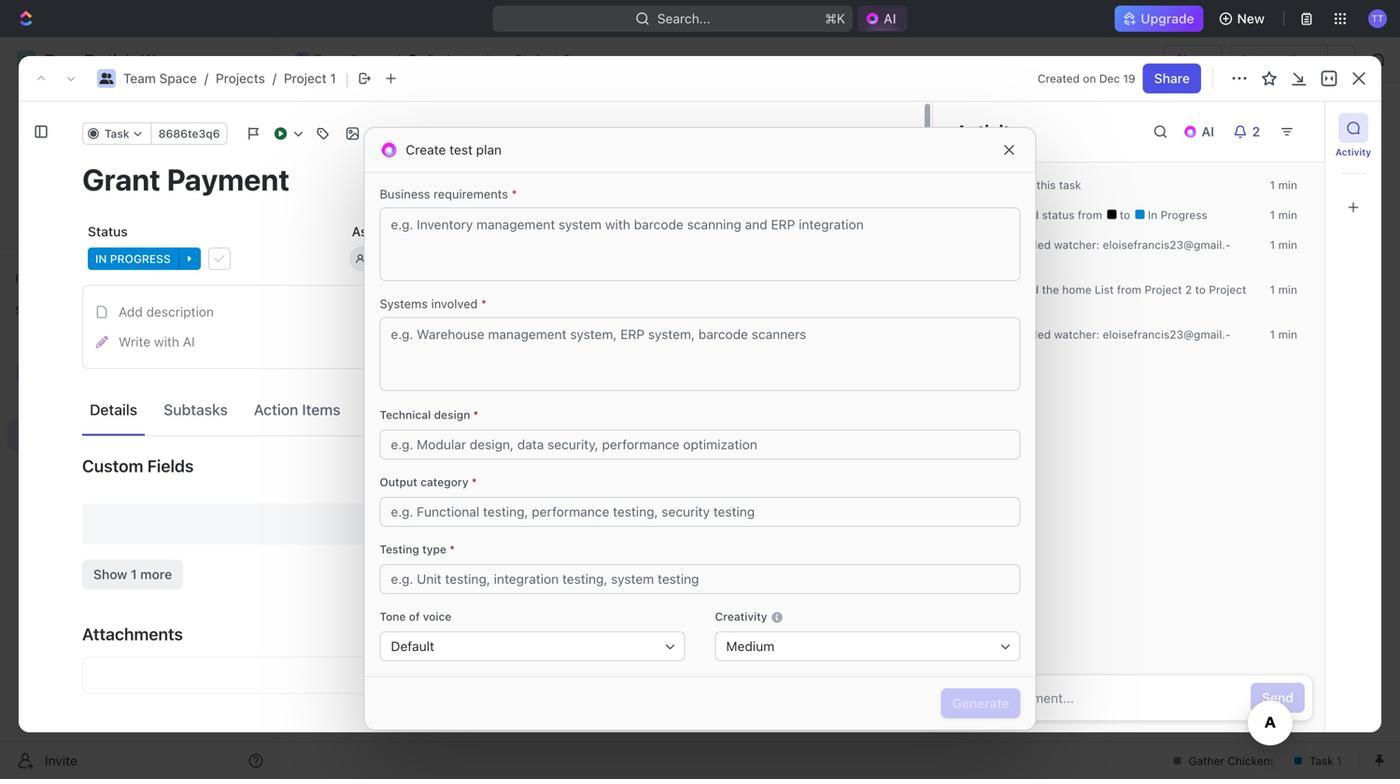 Task type: describe. For each thing, give the bounding box(es) containing it.
requirements
[[434, 187, 508, 201]]

gantt link
[[631, 168, 669, 194]]

task 2 link
[[372, 352, 647, 379]]

medium
[[726, 639, 775, 654]]

creativity
[[715, 610, 770, 623]]

changed for the
[[993, 283, 1039, 296]]

output category *
[[380, 475, 477, 489]]

new
[[1237, 11, 1265, 26]]

action items button
[[246, 392, 348, 427]]

technical design *
[[380, 408, 479, 421]]

drop your files here to upload
[[392, 669, 549, 682]]

subtasks
[[164, 401, 228, 419]]

upload button
[[514, 669, 549, 682]]

user group image inside tree
[[19, 366, 33, 377]]

0 vertical spatial from
[[1078, 208, 1102, 221]]

add inside add description "button"
[[119, 304, 143, 319]]

home
[[1062, 283, 1092, 296]]

list inside 'link'
[[420, 173, 442, 189]]

files
[[447, 669, 469, 682]]

|
[[345, 69, 349, 88]]

drop
[[392, 669, 418, 682]]

assigned
[[352, 224, 409, 239]]

the
[[1042, 283, 1059, 296]]

task 1
[[376, 325, 414, 341]]

8686te3q6
[[158, 127, 220, 140]]

voice
[[423, 610, 452, 623]]

attachments
[[82, 624, 183, 644]]

team space inside tree
[[45, 364, 119, 379]]

created
[[993, 178, 1034, 192]]

default button
[[380, 632, 685, 661]]

0 horizontal spatial progress
[[363, 265, 424, 278]]

19
[[1123, 72, 1136, 85]]

dashboards
[[45, 193, 117, 208]]

to right the here
[[499, 669, 510, 682]]

board
[[348, 173, 385, 189]]

1 eloisefrancis23@gmail. from the top
[[1103, 238, 1231, 251]]

to do
[[348, 443, 384, 456]]

output
[[380, 475, 417, 489]]

changed the home list from project 2 to
[[990, 283, 1209, 296]]

team inside tree
[[45, 364, 77, 379]]

do
[[367, 443, 384, 456]]

project inside project 1
[[1209, 283, 1247, 296]]

2 watcher: from the top
[[1054, 328, 1100, 341]]

custom
[[82, 456, 143, 476]]

show 1 more
[[93, 567, 172, 582]]

status
[[1042, 208, 1075, 221]]

description
[[146, 304, 214, 319]]

upgrade
[[1141, 11, 1194, 26]]

you created this task
[[971, 178, 1081, 192]]

⌘k
[[825, 11, 845, 26]]

dashboards link
[[7, 186, 271, 216]]

search button
[[1080, 168, 1153, 194]]

tone
[[380, 610, 406, 623]]

you for you
[[971, 208, 990, 221]]

invite
[[45, 753, 77, 768]]

type
[[422, 543, 446, 556]]

gantt
[[634, 173, 669, 189]]

send
[[1262, 690, 1294, 705]]

here
[[473, 669, 496, 682]]

write
[[119, 334, 151, 349]]

calendar
[[477, 173, 532, 189]]

0 vertical spatial add task
[[1265, 120, 1322, 135]]

systems
[[380, 297, 428, 311]]

show
[[93, 567, 127, 582]]

progress inside task sidebar content section
[[1161, 208, 1208, 221]]

1 horizontal spatial project 2
[[515, 52, 571, 67]]

generate
[[952, 696, 1009, 711]]

task left task sidebar navigation tab list
[[1293, 120, 1322, 135]]

0 vertical spatial share
[[1175, 52, 1211, 67]]

project 2 link
[[492, 49, 575, 71]]

1 watcher: from the top
[[1054, 238, 1100, 251]]

status
[[88, 224, 128, 239]]

found.
[[477, 516, 516, 532]]

activity inside task sidebar content section
[[956, 121, 1020, 142]]

share button down upgrade
[[1164, 45, 1222, 75]]

nothing found.
[[426, 516, 516, 532]]

1 vertical spatial add task button
[[368, 387, 439, 410]]

ai
[[183, 334, 195, 349]]

1 min from the top
[[1278, 178, 1298, 192]]

0 vertical spatial team space
[[314, 52, 388, 67]]

task sidebar navigation tab list
[[1333, 113, 1374, 222]]

e.g. Functional testing, performance testing, security testing text field
[[391, 498, 1009, 526]]

automations
[[1240, 52, 1318, 67]]

automations button
[[1231, 46, 1327, 74]]

1 horizontal spatial add task button
[[1254, 113, 1333, 143]]

design
[[434, 408, 470, 421]]

to down search
[[1120, 208, 1134, 221]]

2 eloisefrancis23@gmail. from the top
[[1103, 328, 1231, 341]]

* for testing type
[[450, 543, 455, 556]]

details
[[90, 401, 137, 419]]

4 1 min from the top
[[1270, 283, 1298, 296]]

favorites button
[[7, 267, 83, 290]]

assigned to
[[352, 224, 425, 239]]

2 added watcher: from the top
[[1015, 328, 1103, 341]]

1 inside project 1
[[971, 298, 976, 311]]

Search tasks... text field
[[1168, 213, 1355, 241]]

1 inside "team space / projects / project 1 |"
[[330, 71, 336, 86]]

team inside "team space / projects / project 1 |"
[[123, 71, 156, 86]]

2 inside task sidebar content section
[[1185, 283, 1192, 296]]

write with ai
[[119, 334, 195, 349]]

2 com from the top
[[971, 328, 1231, 356]]

default button
[[380, 632, 685, 661]]

search...
[[657, 11, 711, 26]]

of
[[409, 610, 420, 623]]

share button right 19
[[1143, 64, 1201, 93]]

task down "task 1"
[[376, 358, 405, 373]]

subtasks button
[[156, 392, 235, 427]]

write with ai button
[[89, 327, 853, 357]]

5 min from the top
[[1278, 328, 1298, 341]]

project inside "team space / projects / project 1 |"
[[284, 71, 327, 86]]

list link
[[416, 168, 442, 194]]

add description button
[[89, 297, 853, 327]]

custom fields button
[[82, 444, 859, 489]]

1 button
[[418, 324, 444, 342]]

project 1
[[971, 283, 1247, 311]]

1 horizontal spatial user group image
[[99, 73, 114, 84]]

customize button
[[1217, 168, 1313, 194]]

plan
[[476, 142, 502, 157]]

task 2
[[376, 358, 416, 373]]



Task type: locate. For each thing, give the bounding box(es) containing it.
0 horizontal spatial in progress
[[348, 265, 424, 278]]

from
[[1078, 208, 1102, 221], [1117, 283, 1142, 296]]

0 vertical spatial watcher:
[[1054, 238, 1100, 251]]

table
[[567, 173, 600, 189]]

activity inside task sidebar navigation tab list
[[1336, 147, 1372, 157]]

0 horizontal spatial add task button
[[368, 387, 439, 410]]

project 1 link
[[284, 71, 336, 86]]

watcher: down status
[[1054, 238, 1100, 251]]

1 horizontal spatial activity
[[1336, 147, 1372, 157]]

task down systems
[[376, 325, 405, 341]]

1 added watcher: from the top
[[1015, 238, 1103, 251]]

* for technical design
[[473, 408, 479, 421]]

business
[[380, 187, 430, 201]]

user group image up home "link"
[[99, 73, 114, 84]]

project
[[515, 52, 559, 67], [284, 71, 327, 86], [324, 112, 408, 142], [1145, 283, 1182, 296], [1209, 283, 1247, 296]]

5 1 min from the top
[[1270, 328, 1298, 341]]

2 horizontal spatial projects
[[427, 52, 476, 67]]

1 vertical spatial added watcher:
[[1015, 328, 1103, 341]]

1 vertical spatial in
[[348, 265, 360, 278]]

user group image down "spaces"
[[19, 366, 33, 377]]

tone of voice
[[380, 610, 452, 623]]

1 vertical spatial changed
[[993, 283, 1039, 296]]

add task button up customize on the right top
[[1254, 113, 1333, 143]]

1 horizontal spatial in progress
[[1145, 208, 1208, 221]]

project 2
[[515, 52, 571, 67], [324, 112, 435, 142]]

share down upgrade
[[1175, 52, 1211, 67]]

team down "spaces"
[[45, 364, 77, 379]]

2 you from the top
[[971, 208, 990, 221]]

space right user group image in the top of the page
[[350, 52, 388, 67]]

in
[[1148, 208, 1158, 221], [348, 265, 360, 278]]

1 vertical spatial team
[[123, 71, 156, 86]]

0 vertical spatial add
[[1265, 120, 1290, 135]]

Edit task name text field
[[82, 162, 859, 197]]

0 vertical spatial progress
[[1161, 208, 1208, 221]]

* for systems involved
[[481, 297, 487, 311]]

changed left the
[[993, 283, 1039, 296]]

favorites
[[15, 272, 64, 285]]

assignees
[[779, 220, 834, 233]]

in progress
[[1145, 208, 1208, 221], [348, 265, 424, 278]]

nothing
[[426, 516, 474, 532]]

tree inside sidebar navigation
[[7, 325, 271, 577]]

task
[[1059, 178, 1081, 192]]

* right involved
[[481, 297, 487, 311]]

0 horizontal spatial from
[[1078, 208, 1102, 221]]

2 1 min from the top
[[1270, 208, 1298, 221]]

in down search button on the top right of the page
[[1148, 208, 1158, 221]]

0 vertical spatial com
[[971, 238, 1231, 266]]

team space down pencil image
[[45, 364, 119, 379]]

more
[[140, 567, 172, 582]]

add up customize on the right top
[[1265, 120, 1290, 135]]

2 vertical spatial space
[[81, 364, 119, 379]]

user group image
[[99, 73, 114, 84], [19, 366, 33, 377]]

custom fields
[[82, 456, 194, 476]]

space inside tree
[[81, 364, 119, 379]]

1 vertical spatial progress
[[363, 265, 424, 278]]

0 vertical spatial you
[[971, 178, 990, 192]]

in progress inside task sidebar content section
[[1145, 208, 1208, 221]]

created
[[1038, 72, 1080, 85]]

0 vertical spatial added watcher:
[[1015, 238, 1103, 251]]

0 horizontal spatial user group image
[[19, 366, 33, 377]]

3 1 min from the top
[[1270, 238, 1298, 251]]

3 min from the top
[[1278, 238, 1298, 251]]

generate button
[[941, 689, 1021, 718]]

added down changed status from
[[1018, 238, 1051, 251]]

0 vertical spatial list
[[420, 173, 442, 189]]

test
[[450, 142, 473, 157]]

2 horizontal spatial team
[[314, 52, 346, 67]]

0 horizontal spatial add
[[119, 304, 143, 319]]

projects down pencil image
[[56, 396, 105, 411]]

e.g. Unit testing, integration testing, system testing text field
[[391, 565, 1009, 593]]

0 horizontal spatial projects
[[56, 396, 105, 411]]

1 horizontal spatial team space
[[314, 52, 388, 67]]

0 horizontal spatial project 2
[[324, 112, 435, 142]]

1 vertical spatial add task
[[376, 391, 432, 406]]

changed for status
[[993, 208, 1039, 221]]

watcher: down home
[[1054, 328, 1100, 341]]

in progress down search
[[1145, 208, 1208, 221]]

create
[[406, 142, 446, 157]]

list down the create
[[420, 173, 442, 189]]

1 horizontal spatial from
[[1117, 283, 1142, 296]]

involved
[[431, 297, 478, 311]]

spaces
[[15, 304, 55, 317]]

1 vertical spatial watcher:
[[1054, 328, 1100, 341]]

created on dec 19
[[1038, 72, 1136, 85]]

business requirements *
[[380, 187, 517, 201]]

projects left project 1 link
[[216, 71, 265, 86]]

on
[[1083, 72, 1096, 85]]

4 min from the top
[[1278, 283, 1298, 296]]

team up home "link"
[[123, 71, 156, 86]]

1 vertical spatial in progress
[[348, 265, 424, 278]]

eloisefrancis23@gmail. down search
[[1103, 238, 1231, 251]]

action
[[254, 401, 298, 419]]

search
[[1104, 173, 1147, 189]]

1 changed from the top
[[993, 208, 1039, 221]]

1 horizontal spatial add task
[[1265, 120, 1322, 135]]

pencil image
[[96, 336, 108, 348]]

e.g. Warehouse management system, ERP system, barcode scanners text field
[[380, 317, 1021, 391]]

0 horizontal spatial team space
[[45, 364, 119, 379]]

medium button
[[715, 632, 1021, 661]]

task up technical design *
[[404, 391, 432, 406]]

1 vertical spatial eloisefrancis23@gmail. com
[[971, 328, 1231, 356]]

2
[[563, 52, 571, 67], [414, 112, 430, 142], [1185, 283, 1192, 296], [408, 358, 416, 373]]

changed down created
[[993, 208, 1039, 221]]

medium button
[[715, 632, 1021, 661]]

added down the
[[1018, 328, 1051, 341]]

0 vertical spatial projects
[[427, 52, 476, 67]]

team space / projects / project 1 |
[[123, 69, 349, 88]]

action items
[[254, 401, 341, 419]]

systems involved *
[[380, 297, 487, 311]]

tree containing team space
[[7, 325, 271, 577]]

0 vertical spatial add task button
[[1254, 113, 1333, 143]]

attachments button
[[82, 612, 859, 657]]

projects inside "team space / projects / project 1 |"
[[216, 71, 265, 86]]

eloisefrancis23@gmail. com down project 1
[[971, 328, 1231, 356]]

category
[[420, 475, 469, 489]]

add task up technical
[[376, 391, 432, 406]]

1 horizontal spatial in
[[1148, 208, 1158, 221]]

1 eloisefrancis23@gmail. com from the top
[[971, 238, 1231, 266]]

create test plan
[[406, 142, 502, 157]]

added watcher: down status
[[1015, 238, 1103, 251]]

* for business requirements
[[512, 187, 517, 201]]

progress
[[1161, 208, 1208, 221], [363, 265, 424, 278]]

/
[[396, 52, 400, 67], [484, 52, 488, 67], [204, 71, 208, 86], [273, 71, 276, 86]]

space
[[350, 52, 388, 67], [159, 71, 197, 86], [81, 364, 119, 379]]

sidebar navigation
[[0, 37, 279, 779]]

8686te3q6 button
[[151, 122, 228, 145]]

0 vertical spatial activity
[[956, 121, 1020, 142]]

share right 19
[[1154, 71, 1190, 86]]

0 horizontal spatial team
[[45, 364, 77, 379]]

to down search tasks... text field
[[1195, 283, 1206, 296]]

1 vertical spatial list
[[1095, 283, 1114, 296]]

1 vertical spatial project 2
[[324, 112, 435, 142]]

e.g. Inventory management system with barcode scanning and ERP integration text field
[[380, 207, 1021, 281]]

default
[[391, 639, 434, 654]]

this
[[1037, 178, 1056, 192]]

eloisefrancis23@gmail. com up changed the home list from project 2 to
[[971, 238, 1231, 266]]

3
[[406, 443, 413, 456]]

task
[[1293, 120, 1322, 135], [376, 325, 405, 341], [376, 358, 405, 373], [404, 391, 432, 406]]

upload
[[514, 669, 549, 682]]

new button
[[1211, 4, 1276, 34]]

team space up the '|'
[[314, 52, 388, 67]]

0 vertical spatial space
[[350, 52, 388, 67]]

in down assigned on the top of the page
[[348, 265, 360, 278]]

projects left project 2 link
[[427, 52, 476, 67]]

1 vertical spatial share
[[1154, 71, 1190, 86]]

1 horizontal spatial team
[[123, 71, 156, 86]]

to left do
[[348, 443, 364, 456]]

to right assigned on the top of the page
[[412, 224, 425, 239]]

tree
[[7, 325, 271, 577]]

1 min
[[1270, 178, 1298, 192], [1270, 208, 1298, 221], [1270, 238, 1298, 251], [1270, 283, 1298, 296], [1270, 328, 1298, 341]]

2 vertical spatial add
[[376, 391, 401, 406]]

in inside task sidebar content section
[[1148, 208, 1158, 221]]

list inside task sidebar content section
[[1095, 283, 1114, 296]]

dates
[[616, 224, 652, 239]]

0 vertical spatial added
[[1018, 238, 1051, 251]]

customize
[[1241, 173, 1307, 189]]

show 1 more button
[[82, 560, 183, 589]]

0 horizontal spatial activity
[[956, 121, 1020, 142]]

you left created
[[971, 178, 990, 192]]

add up write
[[119, 304, 143, 319]]

0 vertical spatial user group image
[[99, 73, 114, 84]]

* for output category
[[472, 475, 477, 489]]

eloisefrancis23@gmail. down project 1
[[1103, 328, 1231, 341]]

1 vertical spatial activity
[[1336, 147, 1372, 157]]

1 vertical spatial team space
[[45, 364, 119, 379]]

space up home "link"
[[159, 71, 197, 86]]

2 vertical spatial team
[[45, 364, 77, 379]]

* right requirements
[[512, 187, 517, 201]]

activity
[[956, 121, 1020, 142], [1336, 147, 1372, 157]]

2 changed from the top
[[993, 283, 1039, 296]]

add task button down task 2 on the left
[[368, 387, 439, 410]]

0 vertical spatial in progress
[[1145, 208, 1208, 221]]

table link
[[563, 168, 600, 194]]

e.g. Modular design, data security, performance optimization text field
[[391, 431, 1009, 459]]

0 vertical spatial eloisefrancis23@gmail.
[[1103, 238, 1231, 251]]

space down pencil image
[[81, 364, 119, 379]]

1 vertical spatial eloisefrancis23@gmail.
[[1103, 328, 1231, 341]]

1 vertical spatial projects
[[216, 71, 265, 86]]

1 horizontal spatial progress
[[1161, 208, 1208, 221]]

space inside "team space / projects / project 1 |"
[[159, 71, 197, 86]]

from right home
[[1117, 283, 1142, 296]]

* right type
[[450, 543, 455, 556]]

list right home
[[1095, 283, 1114, 296]]

changed
[[993, 208, 1039, 221], [993, 283, 1039, 296]]

1 vertical spatial user group image
[[19, 366, 33, 377]]

testing
[[380, 543, 419, 556]]

projects inside tree
[[56, 396, 105, 411]]

1 horizontal spatial list
[[1095, 283, 1114, 296]]

1 vertical spatial add
[[119, 304, 143, 319]]

1 horizontal spatial projects
[[216, 71, 265, 86]]

user group image
[[297, 55, 309, 64]]

items
[[302, 401, 341, 419]]

your
[[421, 669, 444, 682]]

1 vertical spatial com
[[971, 328, 1231, 356]]

team
[[314, 52, 346, 67], [123, 71, 156, 86], [45, 364, 77, 379]]

1 horizontal spatial add
[[376, 391, 401, 406]]

add task up customize on the right top
[[1265, 120, 1322, 135]]

task sidebar content section
[[932, 102, 1325, 732]]

1 you from the top
[[971, 178, 990, 192]]

0 horizontal spatial add task
[[376, 391, 432, 406]]

2 horizontal spatial space
[[350, 52, 388, 67]]

in progress up systems
[[348, 265, 424, 278]]

2 horizontal spatial add
[[1265, 120, 1290, 135]]

1 vertical spatial from
[[1117, 283, 1142, 296]]

upgrade link
[[1115, 6, 1204, 32]]

team space link inside tree
[[45, 357, 267, 387]]

added watcher: down the
[[1015, 328, 1103, 341]]

eloisefrancis23@gmail. com
[[971, 238, 1231, 266], [971, 328, 1231, 356]]

0 horizontal spatial list
[[420, 173, 442, 189]]

dec
[[1099, 72, 1120, 85]]

2 eloisefrancis23@gmail. com from the top
[[971, 328, 1231, 356]]

1 added from the top
[[1018, 238, 1051, 251]]

0 horizontal spatial space
[[81, 364, 119, 379]]

1 com from the top
[[971, 238, 1231, 266]]

team up the '|'
[[314, 52, 346, 67]]

0 vertical spatial in
[[1148, 208, 1158, 221]]

0 vertical spatial eloisefrancis23@gmail. com
[[971, 238, 1231, 266]]

2 vertical spatial projects
[[56, 396, 105, 411]]

added watcher:
[[1015, 238, 1103, 251], [1015, 328, 1103, 341]]

0 vertical spatial team
[[314, 52, 346, 67]]

0 horizontal spatial in
[[348, 265, 360, 278]]

you down 'you created this task'
[[971, 208, 990, 221]]

1 vertical spatial you
[[971, 208, 990, 221]]

1 vertical spatial added
[[1018, 328, 1051, 341]]

1 1 min from the top
[[1270, 178, 1298, 192]]

0 vertical spatial project 2
[[515, 52, 571, 67]]

* right category
[[472, 475, 477, 489]]

add task
[[1265, 120, 1322, 135], [376, 391, 432, 406]]

1 horizontal spatial space
[[159, 71, 197, 86]]

com down project 1
[[971, 328, 1231, 356]]

com up changed the home list from project 2 to
[[971, 238, 1231, 266]]

0 vertical spatial changed
[[993, 208, 1039, 221]]

* right design
[[473, 408, 479, 421]]

2 min from the top
[[1278, 208, 1298, 221]]

added
[[1018, 238, 1051, 251], [1018, 328, 1051, 341]]

add up technical
[[376, 391, 401, 406]]

2 added from the top
[[1018, 328, 1051, 341]]

testing type *
[[380, 543, 455, 556]]

inbox link
[[7, 122, 271, 152]]

1 vertical spatial space
[[159, 71, 197, 86]]

you for you created this task
[[971, 178, 990, 192]]

watcher:
[[1054, 238, 1100, 251], [1054, 328, 1100, 341]]

from right status
[[1078, 208, 1102, 221]]

add
[[1265, 120, 1290, 135], [119, 304, 143, 319], [376, 391, 401, 406]]



Task type: vqa. For each thing, say whether or not it's contained in the screenshot.
Search apps… FIELD
no



